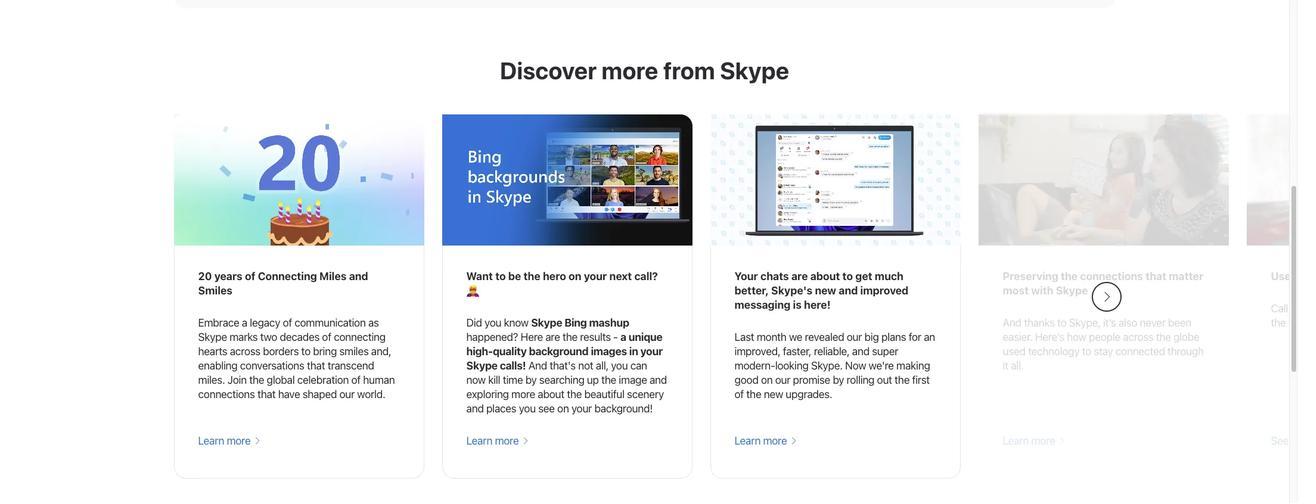 Task type: vqa. For each thing, say whether or not it's contained in the screenshot.
Usage"
no



Task type: locate. For each thing, give the bounding box(es) containing it.
​want to be the hero on your next call? 🦸
[[467, 270, 658, 297]]

and
[[529, 360, 547, 372]]

you right all,
[[611, 360, 628, 372]]

a
[[242, 317, 247, 329], [621, 331, 627, 344]]

learn more link for did you know
[[467, 434, 529, 448]]

skype inside embrace a legacy of communication as skype marks two decades of connecting hearts across borders to bring smiles and, enabling conversations that transcend miles. join the global celebration of human connections that have shaped our world.
[[198, 331, 227, 344]]

0 horizontal spatial about
[[538, 388, 565, 401]]

1 learn from the left
[[198, 435, 224, 447]]

2 vertical spatial your
[[572, 403, 592, 415]]

2 horizontal spatial learn more link
[[735, 434, 797, 448]]

kill
[[489, 374, 501, 387]]

on inside the ​want to be the hero on your next call? 🦸
[[569, 270, 582, 283]]

and up now
[[853, 345, 870, 358]]

reliable,
[[814, 345, 850, 358]]

more down the 'places'
[[495, 435, 519, 447]]

the inside the ​want to be the hero on your next call? 🦸
[[524, 270, 541, 283]]

3 learn more from the left
[[735, 435, 790, 447]]

faster,
[[783, 345, 812, 358]]

new
[[815, 285, 837, 297], [764, 388, 784, 401]]

2 horizontal spatial our
[[847, 331, 863, 344]]

years
[[214, 270, 243, 283]]

human
[[363, 374, 395, 387]]

0 vertical spatial are
[[792, 270, 808, 283]]

and right the miles
[[349, 270, 368, 283]]

1 horizontal spatial to
[[496, 270, 506, 283]]

for
[[909, 331, 922, 344]]

2 by from the left
[[833, 374, 845, 387]]

2 learn more from the left
[[467, 435, 522, 447]]

to down decades
[[301, 345, 311, 358]]

3 learn from the left
[[735, 435, 761, 447]]

1 horizontal spatial a
[[621, 331, 627, 344]]

1 vertical spatial new
[[764, 388, 784, 401]]

our down looking
[[776, 374, 791, 387]]

1 horizontal spatial learn more
[[467, 435, 522, 447]]

to left be
[[496, 270, 506, 283]]

0 horizontal spatial by
[[526, 374, 537, 387]]

more down time
[[512, 388, 536, 401]]

last month we revealed our big plans for an improved, faster, reliable, and super modern-looking skype. now we're making good on our promise by rolling out the first of the new upgrades.
[[735, 331, 936, 401]]

1 horizontal spatial our
[[776, 374, 791, 387]]

you
[[485, 317, 502, 329], [611, 360, 628, 372], [519, 403, 536, 415]]

our left 'world.'
[[340, 388, 355, 401]]

is
[[793, 299, 802, 311]]

more down connections
[[227, 435, 251, 447]]

3 learn more link from the left
[[735, 434, 797, 448]]

unique
[[629, 331, 663, 344]]

0 vertical spatial about
[[811, 270, 841, 283]]

and down exploring
[[467, 403, 484, 415]]

can
[[631, 360, 648, 372]]

miles
[[320, 270, 347, 283]]

0 horizontal spatial to
[[301, 345, 311, 358]]

more down upgrades.
[[764, 435, 787, 447]]

on right the see on the bottom of page
[[558, 403, 569, 415]]

that
[[307, 360, 325, 372], [258, 388, 276, 401]]

1 vertical spatial that
[[258, 388, 276, 401]]

more for last month we revealed our big plans for an improved, faster, reliable, and super modern-looking skype. now we're making good on our promise by rolling out the first of the new upgrades.
[[764, 435, 787, 447]]

that down global
[[258, 388, 276, 401]]

0 horizontal spatial that
[[258, 388, 276, 401]]

by inside last month we revealed our big plans for an improved, faster, reliable, and super modern-looking skype. now we're making good on our promise by rolling out the first of the new upgrades.
[[833, 374, 845, 387]]

0 horizontal spatial a
[[242, 317, 247, 329]]

2 horizontal spatial learn
[[735, 435, 761, 447]]

two
[[260, 331, 277, 344]]

connecting
[[334, 331, 386, 344]]

the
[[524, 270, 541, 283], [563, 331, 578, 344], [249, 374, 264, 387], [602, 374, 617, 387], [895, 374, 910, 387], [567, 388, 582, 401], [747, 388, 762, 401]]

by
[[526, 374, 537, 387], [833, 374, 845, 387]]

of down good
[[735, 388, 744, 401]]

0 vertical spatial our
[[847, 331, 863, 344]]

we're
[[869, 360, 894, 372]]

-
[[614, 331, 618, 344]]

0 vertical spatial your
[[584, 270, 607, 283]]

1 vertical spatial about
[[538, 388, 565, 401]]

learn more link for embrace a legacy of communication as skype marks two decades of connecting hearts across borders to bring smiles and, enabling conversations that transcend miles. join the global celebration of human connections that have shaped our world.
[[198, 434, 261, 448]]

and inside 20 years of connecting miles and smiles
[[349, 270, 368, 283]]

1 vertical spatial our
[[776, 374, 791, 387]]

by down skype.
[[833, 374, 845, 387]]

about up the see on the bottom of page
[[538, 388, 565, 401]]

and
[[349, 270, 368, 283], [839, 285, 858, 297], [853, 345, 870, 358], [650, 374, 667, 387], [467, 403, 484, 415]]

your
[[584, 270, 607, 283], [641, 345, 663, 358], [572, 403, 592, 415]]

0 horizontal spatial learn
[[198, 435, 224, 447]]

transcend
[[328, 360, 374, 372]]

connecting
[[258, 270, 317, 283]]

messaging
[[735, 299, 791, 311]]

2 vertical spatial our
[[340, 388, 355, 401]]

join
[[228, 374, 247, 387]]

our left big
[[847, 331, 863, 344]]

beautiful
[[585, 388, 625, 401]]

skype inside a unique high-quality background images in your skype calls!
[[467, 360, 498, 372]]

all,
[[596, 360, 609, 372]]

more
[[602, 56, 659, 84], [512, 388, 536, 401], [227, 435, 251, 447], [495, 435, 519, 447], [764, 435, 787, 447]]

to inside embrace a legacy of communication as skype marks two decades of connecting hearts across borders to bring smiles and, enabling conversations that transcend miles. join the global celebration of human connections that have shaped our world.
[[301, 345, 311, 358]]

you up happened?
[[485, 317, 502, 329]]

1 horizontal spatial about
[[811, 270, 841, 283]]

picture of skype light stage call in progress with bing backgrounds and text bing backgrounds in skype. image
[[442, 115, 693, 246]]

1 vertical spatial your
[[641, 345, 663, 358]]

new inside the your chats are about to get much better, skype's new and improved messaging is here!
[[815, 285, 837, 297]]

learn more for embrace a legacy of communication as skype marks two decades of connecting hearts across borders to bring smiles and, enabling conversations that transcend miles. join the global celebration of human connections that have shaped our world.
[[198, 435, 253, 447]]

your left next
[[584, 270, 607, 283]]

picture of skype modern message chat with side bar. image
[[711, 115, 961, 246]]

0 vertical spatial new
[[815, 285, 837, 297]]

1 horizontal spatial by
[[833, 374, 845, 387]]

marks
[[230, 331, 258, 344]]

smiles
[[340, 345, 369, 358]]

on right hero
[[569, 270, 582, 283]]

2 horizontal spatial learn more
[[735, 435, 790, 447]]

new down looking
[[764, 388, 784, 401]]

2 vertical spatial on
[[558, 403, 569, 415]]

background!
[[595, 403, 653, 415]]

1 by from the left
[[526, 374, 537, 387]]

the up the beautiful
[[602, 374, 617, 387]]

0 horizontal spatial learn more
[[198, 435, 253, 447]]

1 horizontal spatial are
[[792, 270, 808, 283]]

0 horizontal spatial you
[[485, 317, 502, 329]]

0 vertical spatial you
[[485, 317, 502, 329]]

0 horizontal spatial learn more link
[[198, 434, 261, 448]]

conversations
[[240, 360, 305, 372]]

time
[[503, 374, 523, 387]]

1 learn more link from the left
[[198, 434, 261, 448]]

that up celebration
[[307, 360, 325, 372]]

2 horizontal spatial to
[[843, 270, 853, 283]]

1 horizontal spatial learn more link
[[467, 434, 529, 448]]

rolling
[[847, 374, 875, 387]]

to left get
[[843, 270, 853, 283]]

of inside last month we revealed our big plans for an improved, faster, reliable, and super modern-looking skype. now we're making good on our promise by rolling out the first of the new upgrades.
[[735, 388, 744, 401]]

out
[[878, 374, 893, 387]]

our
[[847, 331, 863, 344], [776, 374, 791, 387], [340, 388, 355, 401]]

our inside embrace a legacy of communication as skype marks two decades of connecting hearts across borders to bring smiles and, enabling conversations that transcend miles. join the global celebration of human connections that have shaped our world.
[[340, 388, 355, 401]]

1 horizontal spatial that
[[307, 360, 325, 372]]

did you know skype bing mashup happened? here are the results -
[[467, 317, 630, 344]]

world.
[[357, 388, 386, 401]]

a right -
[[621, 331, 627, 344]]

on inside and that's not all, you can now kill time by searching up the image and exploring more about the beautiful scenery and places you see on your background!
[[558, 403, 569, 415]]

see
[[539, 403, 555, 415]]

0 vertical spatial that
[[307, 360, 325, 372]]

of right years
[[245, 270, 256, 283]]

new inside last month we revealed our big plans for an improved, faster, reliable, and super modern-looking skype. now we're making good on our promise by rolling out the first of the new upgrades.
[[764, 388, 784, 401]]

learn
[[198, 435, 224, 447], [467, 435, 493, 447], [735, 435, 761, 447]]

1 horizontal spatial new
[[815, 285, 837, 297]]

an
[[924, 331, 936, 344]]

the down good
[[747, 388, 762, 401]]

month
[[757, 331, 787, 344]]

a inside embrace a legacy of communication as skype marks two decades of connecting hearts across borders to bring smiles and, enabling conversations that transcend miles. join the global celebration of human connections that have shaped our world.
[[242, 317, 247, 329]]

1 vertical spatial you
[[611, 360, 628, 372]]

and up scenery at the bottom of page
[[650, 374, 667, 387]]

your down unique
[[641, 345, 663, 358]]

0 horizontal spatial our
[[340, 388, 355, 401]]

1 vertical spatial are
[[546, 331, 560, 344]]

0 horizontal spatial are
[[546, 331, 560, 344]]

discover more from skype
[[500, 56, 790, 84]]

of
[[245, 270, 256, 283], [283, 317, 292, 329], [322, 331, 331, 344], [352, 374, 361, 387], [735, 388, 744, 401]]

are up the background
[[546, 331, 560, 344]]

about up here!
[[811, 270, 841, 283]]

bing
[[565, 317, 587, 329]]

2 learn from the left
[[467, 435, 493, 447]]

2 learn more link from the left
[[467, 434, 529, 448]]

the inside embrace a legacy of communication as skype marks two decades of connecting hearts across borders to bring smiles and, enabling conversations that transcend miles. join the global celebration of human connections that have shaped our world.
[[249, 374, 264, 387]]

the right join
[[249, 374, 264, 387]]

0 vertical spatial a
[[242, 317, 247, 329]]

learn for did you know
[[467, 435, 493, 447]]

1 horizontal spatial you
[[519, 403, 536, 415]]

celebration
[[297, 374, 349, 387]]

1 horizontal spatial learn
[[467, 435, 493, 447]]

improved
[[861, 285, 909, 297]]

by down and
[[526, 374, 537, 387]]

are up skype's
[[792, 270, 808, 283]]

high-
[[467, 345, 493, 358]]

the right be
[[524, 270, 541, 283]]

decades
[[280, 331, 320, 344]]

0 horizontal spatial new
[[764, 388, 784, 401]]

a up marks at the bottom of page
[[242, 317, 247, 329]]

and down get
[[839, 285, 858, 297]]

new up here!
[[815, 285, 837, 297]]

on down modern-
[[761, 374, 773, 387]]

your down the beautiful
[[572, 403, 592, 415]]

to inside the your chats are about to get much better, skype's new and improved messaging is here!
[[843, 270, 853, 283]]

discover
[[500, 56, 597, 84]]

you left the see on the bottom of page
[[519, 403, 536, 415]]

1 learn more from the left
[[198, 435, 253, 447]]

a unique high-quality background images in your skype calls!
[[467, 331, 663, 372]]

skype
[[720, 56, 790, 84], [531, 317, 563, 329], [198, 331, 227, 344], [467, 360, 498, 372]]

that's
[[550, 360, 576, 372]]

1 vertical spatial a
[[621, 331, 627, 344]]

2 vertical spatial you
[[519, 403, 536, 415]]

1 vertical spatial on
[[761, 374, 773, 387]]

0 vertical spatial on
[[569, 270, 582, 283]]

​want
[[467, 270, 493, 283]]

learn for embrace a legacy of communication as skype marks two decades of connecting hearts across borders to bring smiles and, enabling conversations that transcend miles. join the global celebration of human connections that have shaped our world.
[[198, 435, 224, 447]]

the down bing
[[563, 331, 578, 344]]



Task type: describe. For each thing, give the bounding box(es) containing it.
exploring
[[467, 388, 509, 401]]

hearts
[[198, 345, 227, 358]]

of up bring
[[322, 331, 331, 344]]

your
[[735, 270, 759, 283]]

places
[[487, 403, 517, 415]]

background
[[529, 345, 589, 358]]

scenery
[[627, 388, 664, 401]]

by inside and that's not all, you can now kill time by searching up the image and exploring more about the beautiful scenery and places you see on your background!
[[526, 374, 537, 387]]

first
[[913, 374, 930, 387]]

looking
[[776, 360, 809, 372]]

super
[[873, 345, 899, 358]]

embrace
[[198, 317, 239, 329]]

the inside did you know skype bing mashup happened? here are the results -
[[563, 331, 578, 344]]

upgrades.
[[786, 388, 833, 401]]

about inside the your chats are about to get much better, skype's new and improved messaging is here!
[[811, 270, 841, 283]]

you inside did you know skype bing mashup happened? here are the results -
[[485, 317, 502, 329]]

here
[[521, 331, 543, 344]]

in
[[630, 345, 638, 358]]

🦸
[[467, 285, 479, 297]]

not
[[579, 360, 594, 372]]

more left from
[[602, 56, 659, 84]]

of up decades
[[283, 317, 292, 329]]

quality
[[493, 345, 527, 358]]

shaped
[[303, 388, 337, 401]]

making
[[897, 360, 931, 372]]

better,
[[735, 285, 769, 297]]

picture of skype logo and cake celebrating 20 years of skype image
[[174, 115, 424, 246]]

results
[[580, 331, 611, 344]]

chats
[[761, 270, 789, 283]]

communication
[[295, 317, 366, 329]]

from
[[664, 56, 715, 84]]

searching
[[540, 374, 585, 387]]

be
[[509, 270, 521, 283]]

learn for last month we revealed our big plans for an improved, faster, reliable, and super modern-looking skype. now we're making good on our promise by rolling out the first of the new upgrades.
[[735, 435, 761, 447]]

miles.
[[198, 374, 225, 387]]

learn more for did you know
[[467, 435, 522, 447]]

much
[[875, 270, 904, 283]]

get
[[856, 270, 873, 283]]

more inside and that's not all, you can now kill time by searching up the image and exploring more about the beautiful scenery and places you see on your background!
[[512, 388, 536, 401]]

now
[[467, 374, 486, 387]]

next
[[610, 270, 632, 283]]

modern-
[[735, 360, 776, 372]]

and that's not all, you can now kill time by searching up the image and exploring more about the beautiful scenery and places you see on your background!
[[467, 360, 667, 415]]

legacy
[[250, 317, 280, 329]]

have
[[278, 388, 300, 401]]

promise
[[794, 374, 831, 387]]

now
[[846, 360, 867, 372]]

and inside the your chats are about to get much better, skype's new and improved messaging is here!
[[839, 285, 858, 297]]

last
[[735, 331, 755, 344]]

are inside did you know skype bing mashup happened? here are the results -
[[546, 331, 560, 344]]

mashup
[[590, 317, 630, 329]]

more for embrace a legacy of communication as skype marks two decades of connecting hearts across borders to bring smiles and, enabling conversations that transcend miles. join the global celebration of human connections that have shaped our world.
[[227, 435, 251, 447]]

your inside and that's not all, you can now kill time by searching up the image and exploring more about the beautiful scenery and places you see on your background!
[[572, 403, 592, 415]]

and inside last month we revealed our big plans for an improved, faster, reliable, and super modern-looking skype. now we're making good on our promise by rolling out the first of the new upgrades.
[[853, 345, 870, 358]]

connections
[[198, 388, 255, 401]]

as
[[368, 317, 379, 329]]

skype inside did you know skype bing mashup happened? here are the results -
[[531, 317, 563, 329]]

learn more for last month we revealed our big plans for an improved, faster, reliable, and super modern-looking skype. now we're making good on our promise by rolling out the first of the new upgrades.
[[735, 435, 790, 447]]

hero
[[543, 270, 567, 283]]

20 years of connecting miles and smiles
[[198, 270, 368, 297]]

calls!
[[500, 360, 526, 372]]

big
[[865, 331, 879, 344]]

are inside the your chats are about to get much better, skype's new and improved messaging is here!
[[792, 270, 808, 283]]

improved,
[[735, 345, 781, 358]]

the down searching
[[567, 388, 582, 401]]

happened?
[[467, 331, 518, 344]]

embrace a legacy of communication as skype marks two decades of connecting hearts across borders to bring smiles and, enabling conversations that transcend miles. join the global celebration of human connections that have shaped our world.
[[198, 317, 395, 401]]

2 horizontal spatial you
[[611, 360, 628, 372]]

images
[[591, 345, 627, 358]]

smiles
[[198, 285, 233, 297]]

a inside a unique high-quality background images in your skype calls!
[[621, 331, 627, 344]]

bring
[[313, 345, 337, 358]]

your inside the ​want to be the hero on your next call? 🦸
[[584, 270, 607, 283]]

on inside last month we revealed our big plans for an improved, faster, reliable, and super modern-looking skype. now we're making good on our promise by rolling out the first of the new upgrades.
[[761, 374, 773, 387]]

plans
[[882, 331, 907, 344]]

about inside and that's not all, you can now kill time by searching up the image and exploring more about the beautiful scenery and places you see on your background!
[[538, 388, 565, 401]]

of down transcend
[[352, 374, 361, 387]]

more for did you know
[[495, 435, 519, 447]]

your chats are about to get much better, skype's new and improved messaging is here!
[[735, 270, 909, 311]]

image
[[619, 374, 647, 387]]

good
[[735, 374, 759, 387]]

enabling
[[198, 360, 238, 372]]

up
[[587, 374, 599, 387]]

20
[[198, 270, 212, 283]]

learn more link for last month we revealed our big plans for an improved, faster, reliable, and super modern-looking skype. now we're making good on our promise by rolling out the first of the new upgrades.
[[735, 434, 797, 448]]

borders
[[263, 345, 299, 358]]

to inside the ​want to be the hero on your next call? 🦸
[[496, 270, 506, 283]]

call?
[[635, 270, 658, 283]]

skype.
[[812, 360, 843, 372]]

did
[[467, 317, 482, 329]]

across
[[230, 345, 261, 358]]

your inside a unique high-quality background images in your skype calls!
[[641, 345, 663, 358]]

of inside 20 years of connecting miles and smiles
[[245, 270, 256, 283]]

and,
[[371, 345, 391, 358]]

here!
[[804, 299, 831, 311]]

know
[[504, 317, 529, 329]]

the right out
[[895, 374, 910, 387]]



